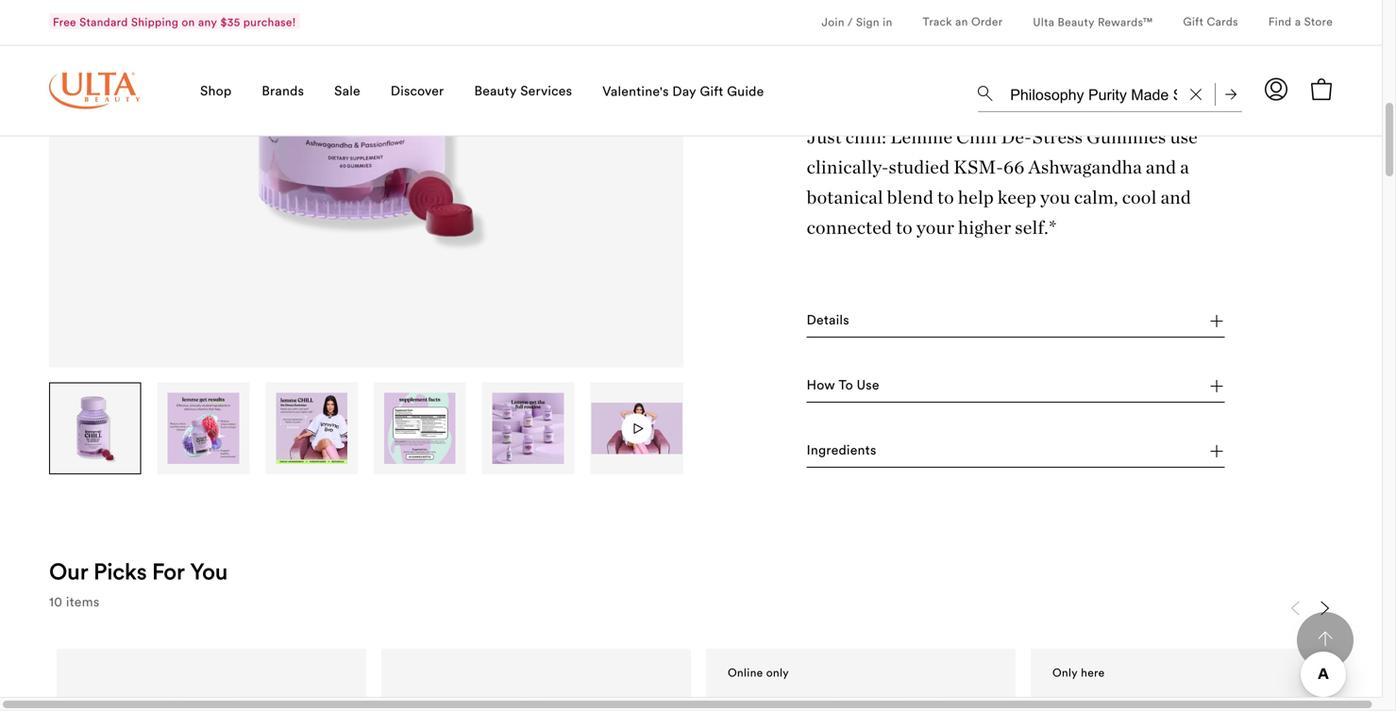 Task type: locate. For each thing, give the bounding box(es) containing it.
ulta beauty rewards™
[[1033, 16, 1153, 30]]

lemme chill: de-stress gummies #1 image inside 1 / 6 group
[[59, 393, 131, 465]]

your up can at right
[[1039, 484, 1066, 501]]

1 vertical spatial beauty
[[474, 84, 517, 101]]

to
[[839, 377, 853, 394]]

1 horizontal spatial your
[[1039, 484, 1066, 501]]

stress
[[1033, 126, 1083, 148]]

lemme chill: de-stress gummies #4 image
[[384, 393, 456, 465]]

gummies
[[1087, 126, 1166, 148], [994, 503, 1052, 520]]

any up reach
[[888, 484, 910, 501]]

beauty services button
[[474, 46, 572, 138]]

1 horizontal spatial any
[[888, 484, 910, 501]]

syrup
[[968, 680, 1004, 697]]

only
[[766, 666, 789, 680]]

2 vertical spatial to
[[1040, 433, 1053, 450]]

0 horizontal spatial beauty
[[474, 84, 517, 101]]

formulated without
[[807, 648, 933, 665]]

and right down
[[1161, 433, 1184, 450]]

0 vertical spatial gummies
[[1087, 126, 1166, 148]]

back to top image
[[1318, 632, 1333, 647]]

any right on
[[198, 16, 217, 30]]

track an order link
[[923, 15, 1003, 33]]

1 horizontal spatial you
[[1040, 186, 1071, 209]]

0 horizontal spatial gift
[[700, 84, 724, 101]]

benefits
[[807, 378, 858, 395]]

a
[[1295, 15, 1301, 30], [1180, 156, 1189, 179], [1004, 433, 1011, 450], [1097, 466, 1104, 483], [907, 467, 914, 484], [1100, 503, 1107, 520]]

2 horizontal spatial of
[[956, 467, 968, 484]]

standard
[[79, 16, 128, 30]]

you inside "just chill: lemme chill de-stress gummies use clinically-studied ksm-66 ashwagandha and a botanical blend to help keep you calm, cool and connected to your higher self.*"
[[1040, 186, 1071, 209]]

10
[[49, 594, 62, 611]]

6 / 6 group
[[590, 383, 683, 475]]

brand
[[1010, 42, 1046, 59]]

how
[[807, 377, 835, 394]]

precautions: if you are pregnant, nursing, have a medical condition or are taking any medication, consult your physician before use. keep out of reach of children. gummies can be a choking hazard.
[[807, 466, 1218, 520]]

to right day
[[1040, 433, 1053, 450]]

beauty services
[[474, 84, 572, 101]]

lemme chill: de-stress gummies #3 image
[[276, 393, 347, 465]]

a right find
[[1295, 15, 1301, 30]]

a right be
[[1100, 503, 1107, 520]]

of inside supports healthy cortisol (stress hormone) levels* reduces stress-related food cravings* promotes a sense of calm*
[[956, 467, 968, 484]]

0 horizontal spatial gummies
[[994, 503, 1052, 520]]

0 vertical spatial your
[[917, 216, 955, 239]]

only here link
[[1031, 650, 1341, 712]]

just chill: lemme chill de-stress gummies use clinically-studied ksm-66 ashwagandha and a botanical blend to help keep you calm, cool and connected to your higher self.*
[[807, 126, 1198, 239]]

hormone)
[[1047, 429, 1106, 446]]

chill:
[[846, 126, 887, 148]]

1 vertical spatial lemme chill: de-stress gummies #1 image
[[59, 393, 131, 465]]

gift cards
[[1183, 15, 1238, 30]]

clear search image
[[1190, 90, 1202, 102]]

1 vertical spatial and
[[1161, 186, 1191, 209]]

on
[[182, 16, 195, 30]]

1 vertical spatial to
[[896, 216, 913, 239]]

corn
[[934, 680, 965, 697]]

a inside supports healthy cortisol (stress hormone) levels* reduces stress-related food cravings* promotes a sense of calm*
[[907, 467, 914, 484]]

2 vertical spatial and
[[1161, 433, 1184, 450]]

use
[[1170, 126, 1198, 148]]

just
[[807, 126, 842, 148]]

you
[[190, 558, 228, 586]]

1 / 6 group
[[49, 383, 142, 475]]

supports
[[845, 429, 901, 446]]

any inside precautions: if you are pregnant, nursing, have a medical condition or are taking any medication, consult your physician before use. keep out of reach of children. gummies can be a choking hazard.
[[888, 484, 910, 501]]

1 horizontal spatial beauty
[[1058, 16, 1095, 30]]

have
[[1065, 466, 1094, 483]]

0 vertical spatial are
[[925, 466, 945, 483]]

1 horizontal spatial to
[[937, 186, 954, 209]]

shipping
[[131, 16, 178, 30]]

twice
[[966, 433, 1000, 450]]

hazard.
[[1163, 503, 1209, 520]]

to left the help
[[937, 186, 954, 209]]

1 horizontal spatial gummies
[[1087, 126, 1166, 148]]

and right 'cool'
[[1161, 186, 1191, 209]]

lemme chill: de-stress gummies #6 image
[[591, 403, 683, 454]]

formulated
[[807, 648, 878, 665]]

you up the self.*
[[1040, 186, 1071, 209]]

guide
[[727, 84, 764, 101]]

adults take two gummies twice a day to dial things down and chill.*
[[807, 433, 1223, 450]]

for
[[152, 558, 185, 586]]

None search field
[[978, 72, 1242, 117]]

0 vertical spatial beauty
[[1058, 16, 1095, 30]]

of down taking
[[866, 503, 878, 520]]

1 vertical spatial you
[[899, 466, 921, 483]]

discover
[[391, 84, 444, 101]]

1 vertical spatial your
[[1039, 484, 1066, 501]]

beauty right ulta
[[1058, 16, 1095, 30]]

1 vertical spatial any
[[888, 484, 910, 501]]

free
[[53, 16, 76, 30]]

brands button
[[262, 46, 304, 138]]

0 vertical spatial to
[[937, 186, 954, 209]]

1 vertical spatial are
[[823, 484, 843, 501]]

track
[[923, 15, 952, 30]]

0 vertical spatial you
[[1040, 186, 1071, 209]]

0 horizontal spatial any
[[198, 16, 217, 30]]

your
[[917, 216, 955, 239], [1039, 484, 1066, 501]]

reach
[[882, 503, 916, 520]]

join
[[822, 16, 845, 30]]

use.
[[1175, 484, 1200, 501]]

go to ulta beauty homepage image
[[49, 74, 140, 111]]

beauty left the services
[[474, 84, 517, 101]]

consult
[[990, 484, 1035, 501]]

4 / 6 group
[[374, 383, 467, 475]]

lemme purr: vaginal health gummies image
[[88, 687, 335, 712]]

of right reach
[[920, 503, 932, 520]]

and
[[1146, 156, 1176, 179], [1161, 186, 1191, 209], [1161, 433, 1184, 450]]

you inside precautions: if you are pregnant, nursing, have a medical condition or are taking any medication, consult your physician before use. keep out of reach of children. gummies can be a choking hazard.
[[899, 466, 921, 483]]

and up 'cool'
[[1146, 156, 1176, 179]]

0 horizontal spatial your
[[917, 216, 955, 239]]

self.*
[[1015, 216, 1057, 239]]

services
[[520, 84, 572, 101]]

e.l.f. cosmetics glow reviver lip oil image
[[1062, 687, 1310, 712]]

day
[[673, 84, 696, 101]]

gummies down consult
[[994, 503, 1052, 520]]

Search products and more search field
[[1008, 76, 1179, 109]]

beauty inside button
[[474, 84, 517, 101]]

0 vertical spatial any
[[198, 16, 217, 30]]

0 horizontal spatial to
[[896, 216, 913, 239]]

out
[[842, 503, 862, 520]]

calm*
[[972, 467, 1007, 484]]

your down blend on the top
[[917, 216, 955, 239]]

1 horizontal spatial of
[[920, 503, 932, 520]]

to
[[937, 186, 954, 209], [896, 216, 913, 239], [1040, 433, 1053, 450]]

shop
[[200, 84, 232, 101]]

your inside "just chill: lemme chill de-stress gummies use clinically-studied ksm-66 ashwagandha and a botanical blend to help keep you calm, cool and connected to your higher self.*"
[[917, 216, 955, 239]]

a down use
[[1180, 156, 1189, 179]]

choking
[[1111, 503, 1160, 520]]

calm,
[[1074, 186, 1119, 209]]

without
[[882, 648, 933, 665]]

lemme chill: de-stress gummies #1 image
[[49, 0, 683, 368], [59, 393, 131, 465]]

lemme focus: concentration gummies image
[[412, 687, 660, 712]]

gummies up ashwagandha
[[1087, 126, 1166, 148]]

high fructose corn syrup
[[845, 680, 1004, 697]]

de-
[[1001, 126, 1033, 148]]

blend
[[887, 186, 934, 209]]

lemme chill: de-stress gummies #5 image
[[492, 393, 564, 465]]

you right 'if'
[[899, 466, 921, 483]]

before
[[1132, 484, 1172, 501]]

stress-
[[900, 448, 941, 465]]

to down blend on the top
[[896, 216, 913, 239]]

0 horizontal spatial are
[[823, 484, 843, 501]]

find a store link
[[1269, 15, 1333, 33]]

online
[[728, 666, 763, 680]]

gift right day
[[700, 84, 724, 101]]

are down stress-
[[925, 466, 945, 483]]

1 vertical spatial gummies
[[994, 503, 1052, 520]]

only here
[[1053, 666, 1105, 680]]

food
[[988, 448, 1016, 465]]

nursing,
[[1012, 466, 1061, 483]]

sign
[[856, 16, 880, 30]]

a right 'if'
[[907, 467, 914, 484]]

beauty
[[1058, 16, 1095, 30], [474, 84, 517, 101]]

0 vertical spatial gift
[[1183, 15, 1204, 30]]

details
[[807, 312, 849, 329]]

gift left cards
[[1183, 15, 1204, 30]]

(stress
[[1003, 429, 1043, 446]]

0 horizontal spatial you
[[899, 466, 921, 483]]

discover button
[[391, 46, 444, 138]]

of down related
[[956, 467, 968, 484]]

are right or
[[823, 484, 843, 501]]

2 horizontal spatial to
[[1040, 433, 1053, 450]]

66
[[1004, 156, 1025, 179]]

pregnant,
[[948, 466, 1008, 483]]

/
[[848, 16, 853, 30]]

keep
[[807, 503, 838, 520]]



Task type: describe. For each thing, give the bounding box(es) containing it.
free standard shipping on any $35 purchase!
[[53, 16, 296, 30]]

only
[[1053, 666, 1078, 680]]

0 vertical spatial and
[[1146, 156, 1176, 179]]

lemme chill: de-stress gummies #2 image
[[168, 393, 239, 465]]

store
[[1304, 15, 1333, 30]]

0 vertical spatial lemme chill: de-stress gummies #1 image
[[49, 0, 683, 368]]

shop button
[[200, 46, 232, 138]]

take
[[850, 433, 876, 450]]

cool
[[1122, 186, 1157, 209]]

cards
[[1207, 15, 1238, 30]]

high
[[845, 680, 874, 697]]

3 / 6 group
[[266, 383, 359, 475]]

log in to your ulta account image
[[1265, 79, 1288, 102]]

valentine's
[[602, 84, 669, 101]]

sustainable packaging brand
[[869, 42, 1046, 59]]

items
[[66, 594, 100, 611]]

botanical
[[807, 186, 883, 209]]

studied
[[889, 156, 950, 179]]

ulta
[[1033, 16, 1055, 30]]

submit image
[[1225, 90, 1237, 102]]

5 / 6 group
[[482, 383, 575, 475]]

packaging
[[943, 42, 1007, 59]]

online only link
[[706, 650, 1016, 712]]

a up physician
[[1097, 466, 1104, 483]]

ashwagandha
[[1029, 156, 1142, 179]]

gummies inside precautions: if you are pregnant, nursing, have a medical condition or are taking any medication, consult your physician before use. keep out of reach of children. gummies can be a choking hazard.
[[994, 503, 1052, 520]]

higher
[[958, 216, 1011, 239]]

%1 product carousel region
[[49, 595, 1341, 712]]

0 horizontal spatial of
[[866, 503, 878, 520]]

a left day
[[1004, 433, 1011, 450]]

valentine's day gift guide
[[602, 84, 764, 101]]

physician
[[1070, 484, 1128, 501]]

day
[[1015, 433, 1037, 450]]

an
[[955, 15, 968, 30]]

medical
[[1108, 466, 1156, 483]]

precautions:
[[807, 466, 883, 483]]

here
[[1081, 666, 1105, 680]]

cravings*
[[1020, 448, 1077, 465]]

supports healthy cortisol (stress hormone) levels* reduces stress-related food cravings* promotes a sense of calm*
[[845, 429, 1150, 484]]

your inside precautions: if you are pregnant, nursing, have a medical condition or are taking any medication, consult your physician before use. keep out of reach of children. gummies can be a choking hazard.
[[1039, 484, 1066, 501]]

promotes
[[845, 467, 903, 484]]

picks
[[93, 558, 147, 586]]

a inside "just chill: lemme chill de-stress gummies use clinically-studied ksm-66 ashwagandha and a botanical blend to help keep you calm, cool and connected to your higher self.*"
[[1180, 156, 1189, 179]]

sense
[[917, 467, 952, 484]]

healthy
[[904, 429, 950, 446]]

help
[[958, 186, 994, 209]]

1 horizontal spatial gift
[[1183, 15, 1204, 30]]

sale button
[[334, 46, 361, 138]]

taking
[[846, 484, 885, 501]]

gummies
[[907, 433, 963, 450]]

clinically-
[[807, 156, 889, 179]]

next slide image
[[1318, 601, 1333, 616]]

if
[[887, 466, 896, 483]]

brands
[[262, 84, 304, 101]]

levels*
[[1109, 429, 1150, 446]]

find
[[1269, 15, 1292, 30]]

keep
[[998, 186, 1037, 209]]

how to use
[[807, 377, 880, 394]]

two
[[880, 433, 903, 450]]

lemme
[[890, 126, 953, 148]]

valentine's day gift guide link
[[602, 84, 764, 103]]

adults
[[807, 433, 847, 450]]

ulta beauty rewards™ button
[[1033, 0, 1153, 46]]

previous slide image
[[1288, 601, 1303, 616]]

gift cards link
[[1183, 15, 1238, 33]]

0 items in bag image
[[1310, 79, 1333, 102]]

product images carousel region
[[49, 0, 683, 476]]

purchase!
[[243, 16, 296, 30]]

ksm-
[[954, 156, 1004, 179]]

chill
[[956, 126, 997, 148]]

sale
[[334, 84, 361, 101]]

join / sign in button
[[822, 0, 893, 46]]

our
[[49, 558, 88, 586]]

condition
[[1160, 466, 1218, 483]]

1 horizontal spatial are
[[925, 466, 945, 483]]

lemme sea moss: irish sea moss beauty liquid drops image
[[737, 687, 985, 712]]

track an order
[[923, 15, 1003, 30]]

in
[[883, 16, 893, 30]]

rewards™
[[1098, 16, 1153, 30]]

1 vertical spatial gift
[[700, 84, 724, 101]]

2 / 6 group
[[157, 383, 250, 475]]

online only
[[728, 666, 789, 680]]

beauty inside "button"
[[1058, 16, 1095, 30]]

cortisol
[[953, 429, 1000, 446]]

gummies inside "just chill: lemme chill de-stress gummies use clinically-studied ksm-66 ashwagandha and a botanical blend to help keep you calm, cool and connected to your higher self.*"
[[1087, 126, 1166, 148]]

things
[[1082, 433, 1120, 450]]

$35
[[220, 16, 240, 30]]

children.
[[936, 503, 990, 520]]

find a store
[[1269, 15, 1333, 30]]



Task type: vqa. For each thing, say whether or not it's contained in the screenshot.
38N Medium-Tan Neutral Shape Tape Full Coverage Concealer 'image'
no



